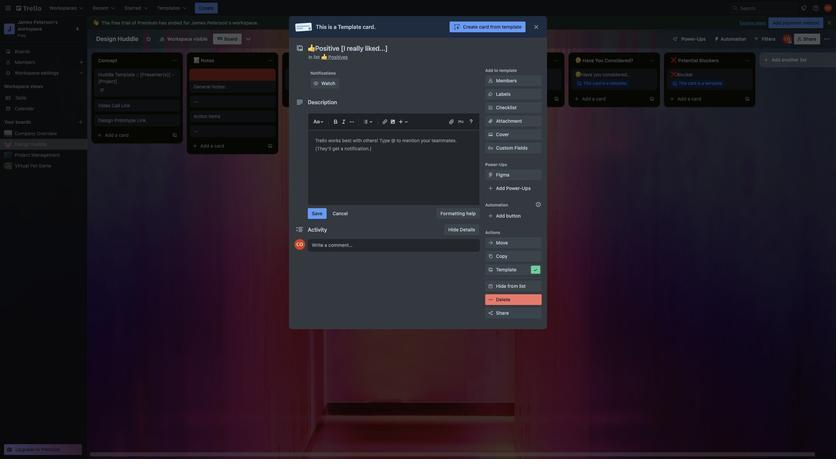 Task type: describe. For each thing, give the bounding box(es) containing it.
power-ups button
[[668, 34, 710, 44]]

Board name text field
[[93, 34, 142, 44]]

0 horizontal spatial members link
[[0, 57, 87, 68]]

huddle template :: [presenter(s)] - [project] link
[[98, 71, 176, 85]]

of
[[132, 20, 136, 26]]

add button
[[496, 213, 521, 219]]

card.
[[363, 24, 376, 30]]

text styles image
[[313, 118, 321, 126]]

details
[[460, 227, 476, 232]]

add a card down design prototype link
[[105, 132, 129, 138]]

1 vertical spatial automation
[[486, 202, 508, 207]]

0 horizontal spatial ups
[[500, 162, 507, 167]]

a down 👍positive
[[306, 96, 309, 102]]

virtual pet game
[[15, 163, 51, 168]]

video
[[98, 103, 111, 108]]

explore plans
[[740, 21, 766, 26]]

[project]
[[98, 78, 117, 84]]

cancel button
[[329, 208, 352, 219]]

👍
[[321, 54, 327, 60]]

add payment method button
[[769, 17, 824, 28]]

cover link
[[486, 129, 542, 140]]

add down figma
[[496, 185, 505, 191]]

is for 🤔have
[[603, 81, 606, 86]]

j
[[8, 25, 11, 33]]

power-ups inside button
[[682, 36, 706, 42]]

automation inside button
[[721, 36, 747, 42]]

workspace for workspace visible
[[167, 36, 192, 42]]

add to template
[[486, 68, 517, 73]]

power- inside button
[[682, 36, 698, 42]]

call
[[112, 103, 120, 108]]

🤔have
[[576, 72, 593, 77]]

link image
[[381, 118, 389, 126]]

🤔have you considered...
[[576, 72, 631, 77]]

- inside huddle template :: [presenter(s)] - [project]
[[172, 72, 174, 77]]

copy link
[[486, 251, 542, 262]]

2 -- from the top
[[194, 128, 198, 134]]

template. for considered...
[[610, 81, 628, 86]]

to for template
[[495, 68, 499, 73]]

a down design prototype link
[[115, 132, 118, 138]]

sm image for delete
[[488, 296, 494, 303]]

add left another
[[772, 57, 781, 63]]

action
[[194, 113, 208, 119]]

description
[[308, 99, 337, 105]]

is for 🙋question
[[507, 81, 510, 86]]

0 vertical spatial share button
[[795, 34, 821, 44]]

template button
[[486, 264, 542, 275]]

another
[[782, 57, 799, 63]]

boards
[[15, 119, 31, 125]]

attachment
[[496, 118, 522, 124]]

1 -- link from the top
[[194, 98, 272, 105]]

❌blocker
[[671, 72, 694, 77]]

cancel
[[333, 211, 348, 216]]

method
[[803, 20, 820, 26]]

liked...]
[[331, 72, 347, 77]]

calendar
[[15, 106, 34, 111]]

sm image for hide from list
[[488, 283, 494, 290]]

pet
[[30, 163, 37, 168]]

from inside create card from template button
[[491, 24, 501, 30]]

add a card up checklist
[[487, 96, 511, 102]]

company
[[15, 130, 35, 136]]

4 this card is a template. from the left
[[679, 81, 724, 86]]

add left the 'description'
[[296, 96, 305, 102]]

company overview
[[15, 130, 57, 136]]

video call link link
[[98, 102, 176, 109]]

custom fields
[[496, 145, 528, 151]]

watch button
[[311, 78, 340, 89]]

general
[[194, 84, 211, 89]]

from inside hide from list 'link'
[[508, 283, 518, 289]]

huddle inside the board name text box
[[118, 35, 139, 42]]

filters button
[[752, 34, 778, 44]]

card inside button
[[479, 24, 489, 30]]

to for premium
[[36, 447, 40, 452]]

design huddle link
[[15, 141, 83, 148]]

this card is a template. for you
[[584, 81, 628, 86]]

add a card button down 🤔have you considered... link
[[572, 93, 647, 104]]

create card from template
[[463, 24, 522, 30]]

add left '[what'
[[486, 68, 493, 73]]

create from template… image for add a card button underneath design prototype link link
[[172, 132, 178, 138]]

plans
[[756, 21, 766, 26]]

for
[[184, 20, 190, 26]]

add payment method
[[773, 20, 820, 26]]

workspace for workspace views
[[4, 83, 29, 89]]

boards link
[[0, 46, 87, 57]]

a down the ❌blocker
[[688, 96, 691, 102]]

add power-ups
[[496, 185, 531, 191]]

1 vertical spatial template
[[500, 68, 517, 73]]

sm image for watch
[[313, 80, 319, 87]]

positives
[[329, 54, 348, 60]]

about...?]
[[521, 72, 542, 77]]

custom fields button
[[486, 145, 542, 151]]

views
[[30, 83, 43, 89]]

this card is a template. for [what
[[488, 81, 533, 86]]

in
[[309, 54, 313, 60]]

labels link
[[486, 89, 542, 100]]

add a card down the ❌blocker
[[678, 96, 702, 102]]

fields
[[515, 145, 528, 151]]

add a card down items
[[200, 143, 224, 149]]

huddle inside huddle template :: [presenter(s)] - [project]
[[98, 72, 114, 77]]

members for left members link
[[15, 59, 35, 65]]

❌blocker link
[[671, 71, 749, 78]]

add another list button
[[760, 52, 837, 67]]

james peterson's workspace link
[[17, 19, 59, 32]]

0 notifications image
[[800, 4, 808, 12]]

labels
[[496, 91, 511, 97]]

in list 👍 positives
[[309, 54, 348, 60]]

🙋question [what about...?]
[[480, 72, 542, 77]]

this up 👍
[[316, 24, 327, 30]]

overview
[[37, 130, 57, 136]]

formatting help
[[441, 211, 476, 216]]

this for 🙋question
[[488, 81, 496, 86]]

wave image
[[93, 20, 99, 26]]

add down "action items" on the top left of the page
[[200, 143, 209, 149]]

0 horizontal spatial design huddle
[[15, 141, 47, 147]]

add a card down watch button
[[296, 96, 320, 102]]

christina overa (christinaovera) image
[[295, 239, 305, 250]]

virtual pet game link
[[15, 162, 83, 169]]

hide details link
[[445, 224, 480, 235]]

👋 the free trial of premium has ended for james peterson's workspace .
[[93, 20, 259, 26]]

link for video call link
[[121, 103, 130, 108]]

table
[[15, 95, 26, 101]]

filters
[[762, 36, 776, 42]]

checklist link
[[486, 102, 542, 113]]

add a card down you
[[582, 96, 606, 102]]

design prototype link
[[98, 117, 146, 123]]

a down ❌blocker link
[[702, 81, 705, 86]]

really
[[318, 72, 329, 77]]

formatting
[[441, 211, 465, 216]]

a down you
[[593, 96, 595, 102]]

hide details
[[449, 227, 476, 232]]

explore
[[740, 21, 755, 26]]

huddle template :: [presenter(s)] - [project]
[[98, 72, 174, 84]]

0 vertical spatial christina overa (christinaovera) image
[[825, 4, 833, 12]]

a down items
[[211, 143, 213, 149]]

this down the ❌blocker
[[679, 81, 687, 86]]

🙋question [what about...?] link
[[480, 71, 558, 78]]

free
[[17, 33, 26, 38]]

sm image for automation
[[712, 34, 721, 43]]

this for 👍positive
[[297, 81, 305, 86]]

a down 🙋question [what about...?]
[[511, 81, 514, 86]]

0 horizontal spatial power-ups
[[486, 162, 507, 167]]

payment
[[783, 20, 802, 26]]

your boards with 4 items element
[[4, 118, 68, 126]]

Write a comment text field
[[308, 239, 480, 251]]

add down design prototype link
[[105, 132, 114, 138]]

list for add another list
[[801, 57, 807, 63]]

general notes: link
[[194, 83, 272, 90]]

sm image for members
[[488, 77, 494, 84]]

a down really
[[320, 81, 322, 86]]

create from template… image for add a card button underneath the action items link
[[268, 143, 273, 149]]

a up 👍 positives link
[[334, 24, 337, 30]]

👍positive
[[289, 72, 312, 77]]

add a card button up checklist
[[476, 93, 552, 104]]

1 vertical spatial power-
[[486, 162, 500, 167]]

👍positive [i really liked...]
[[289, 72, 347, 77]]



Task type: locate. For each thing, give the bounding box(es) containing it.
calendar link
[[15, 105, 83, 112]]

workspace up customize views icon
[[233, 20, 257, 26]]

-
[[172, 72, 174, 77], [194, 99, 196, 104], [196, 99, 198, 104], [194, 128, 196, 134], [196, 128, 198, 134]]

add left labels
[[487, 96, 496, 102]]

workspace inside button
[[167, 36, 192, 42]]

design
[[96, 35, 116, 42], [98, 117, 113, 123], [15, 141, 30, 147]]

sm image for copy
[[488, 253, 494, 260]]

2 template. from the left
[[515, 81, 533, 86]]

add a card button down watch button
[[285, 93, 360, 104]]

is down 🙋question [what about...?]
[[507, 81, 510, 86]]

add a card button down ❌blocker link
[[667, 93, 743, 104]]

design down the
[[96, 35, 116, 42]]

4 template. from the left
[[706, 81, 724, 86]]

template inside huddle template :: [presenter(s)] - [project]
[[115, 72, 135, 77]]

0 horizontal spatial link
[[121, 103, 130, 108]]

template inside button
[[496, 267, 517, 272]]

-- down action
[[194, 128, 198, 134]]

hide for hide from list
[[496, 283, 507, 289]]

search image
[[733, 5, 738, 11]]

action items
[[194, 113, 221, 119]]

2 horizontal spatial list
[[801, 57, 807, 63]]

template. for about...?]
[[515, 81, 533, 86]]

template. for really
[[324, 81, 342, 86]]

0 horizontal spatial workspace
[[17, 26, 42, 32]]

list inside hide from list 'link'
[[520, 283, 526, 289]]

members link
[[0, 57, 87, 68], [486, 75, 542, 86]]

0 vertical spatial from
[[491, 24, 501, 30]]

template inside create card from template button
[[502, 24, 522, 30]]

hide from list link
[[486, 281, 542, 292]]

sm image inside hide from list 'link'
[[488, 283, 494, 290]]

2 horizontal spatial ups
[[698, 36, 706, 42]]

design for design prototype link link
[[98, 117, 113, 123]]

1 vertical spatial share
[[496, 310, 509, 316]]

0 horizontal spatial from
[[491, 24, 501, 30]]

power-
[[682, 36, 698, 42], [486, 162, 500, 167], [506, 185, 522, 191]]

delete
[[496, 297, 511, 302]]

design down video
[[98, 117, 113, 123]]

1 vertical spatial --
[[194, 128, 198, 134]]

view markdown image
[[458, 118, 465, 125]]

design huddle down "free"
[[96, 35, 139, 42]]

template left ::
[[115, 72, 135, 77]]

create card from template button
[[450, 22, 526, 32]]

huddle up project management
[[31, 141, 47, 147]]

0 horizontal spatial create
[[199, 5, 214, 11]]

list for hide from list
[[520, 283, 526, 289]]

more formatting image
[[348, 118, 356, 126]]

0 horizontal spatial christina overa (christinaovera) image
[[783, 34, 793, 44]]

0 horizontal spatial share
[[496, 310, 509, 316]]

👍positive [i really liked...] link
[[289, 71, 367, 78]]

ups up figma
[[500, 162, 507, 167]]

5 sm image from the top
[[488, 253, 494, 260]]

free
[[111, 20, 120, 26]]

boards
[[15, 48, 30, 54]]

sm image inside copy link
[[488, 253, 494, 260]]

Main content area, start typing to enter text. text field
[[315, 137, 473, 153]]

👋
[[93, 20, 99, 26]]

is for 👍positive
[[316, 81, 319, 86]]

2 vertical spatial ups
[[522, 185, 531, 191]]

sm image inside labels link
[[488, 91, 494, 98]]

sm image inside watch button
[[313, 80, 319, 87]]

premium inside the upgrade to premium link
[[41, 447, 60, 452]]

share for the top share button
[[804, 36, 817, 42]]

-- up action
[[194, 99, 198, 104]]

0 horizontal spatial automation
[[486, 202, 508, 207]]

members link up labels link
[[486, 75, 542, 86]]

italic ⌘i image
[[340, 118, 348, 126]]

attach and insert link image
[[449, 118, 455, 125]]

0 horizontal spatial premium
[[41, 447, 60, 452]]

workspace up free
[[17, 26, 42, 32]]

template. down considered...
[[610, 81, 628, 86]]

1 horizontal spatial members link
[[486, 75, 542, 86]]

hide inside 'link'
[[496, 283, 507, 289]]

0 vertical spatial members link
[[0, 57, 87, 68]]

custom
[[496, 145, 514, 151]]

is down 🤔have you considered...
[[603, 81, 606, 86]]

1 vertical spatial christina overa (christinaovera) image
[[783, 34, 793, 44]]

0 horizontal spatial share button
[[486, 308, 542, 318]]

create from template… image
[[650, 96, 655, 102]]

sm image for checklist
[[488, 104, 494, 111]]

1 vertical spatial -- link
[[194, 128, 272, 135]]

from
[[491, 24, 501, 30], [508, 283, 518, 289]]

Search field
[[738, 3, 797, 13]]

image image
[[389, 118, 397, 126]]

sm image inside delete link
[[488, 296, 494, 303]]

copy
[[496, 253, 508, 259]]

this card is a template. for [i
[[297, 81, 342, 86]]

0 horizontal spatial workspace
[[4, 83, 29, 89]]

2 vertical spatial design
[[15, 141, 30, 147]]

automation button
[[712, 34, 751, 44]]

to right upgrade at the left
[[36, 447, 40, 452]]

1 this card is a template. from the left
[[297, 81, 342, 86]]

1 horizontal spatial members
[[496, 78, 517, 83]]

list inside add another list button
[[801, 57, 807, 63]]

video call link
[[98, 103, 130, 108]]

sm image left checklist
[[488, 104, 494, 111]]

add another list
[[772, 57, 807, 63]]

1 vertical spatial template
[[115, 72, 135, 77]]

sm image for template
[[488, 266, 494, 273]]

template. down ❌blocker link
[[706, 81, 724, 86]]

sm image inside "move" link
[[488, 239, 494, 246]]

sm image
[[488, 77, 494, 84], [488, 104, 494, 111], [488, 172, 494, 178], [488, 239, 494, 246], [488, 253, 494, 260]]

huddle down trial in the left of the page
[[118, 35, 139, 42]]

1 horizontal spatial link
[[137, 117, 146, 123]]

link right call
[[121, 103, 130, 108]]

1 template. from the left
[[324, 81, 342, 86]]

1 vertical spatial from
[[508, 283, 518, 289]]

1 vertical spatial link
[[137, 117, 146, 123]]

this card is a template. down 🤔have you considered...
[[584, 81, 628, 86]]

link down video call link link
[[137, 117, 146, 123]]

sm image for cover
[[488, 131, 494, 138]]

hide
[[449, 227, 459, 232], [496, 283, 507, 289]]

board
[[224, 36, 238, 42]]

james peterson's workspace free
[[17, 19, 59, 38]]

1 vertical spatial members link
[[486, 75, 542, 86]]

create for create
[[199, 5, 214, 11]]

premium right upgrade at the left
[[41, 447, 60, 452]]

0 vertical spatial -- link
[[194, 98, 272, 105]]

banner containing 👋
[[87, 16, 837, 30]]

1 vertical spatial to
[[36, 447, 40, 452]]

3 sm image from the top
[[488, 172, 494, 178]]

christina overa (christinaovera) image right open information menu image in the right top of the page
[[825, 4, 833, 12]]

huddle up [project]
[[98, 72, 114, 77]]

template down copy
[[496, 267, 517, 272]]

0 horizontal spatial huddle
[[31, 141, 47, 147]]

0 vertical spatial premium
[[138, 20, 158, 26]]

explore plans button
[[740, 19, 766, 27]]

ups left automation button
[[698, 36, 706, 42]]

0 vertical spatial power-ups
[[682, 36, 706, 42]]

2 vertical spatial huddle
[[31, 141, 47, 147]]

create for create card from template
[[463, 24, 478, 30]]

design huddle
[[96, 35, 139, 42], [15, 141, 47, 147]]

james inside james peterson's workspace free
[[17, 19, 32, 25]]

0 vertical spatial to
[[495, 68, 499, 73]]

1 vertical spatial create
[[463, 24, 478, 30]]

share button down delete link
[[486, 308, 542, 318]]

workspace down 👋 the free trial of premium has ended for james peterson's workspace .
[[167, 36, 192, 42]]

add down 🤔have
[[582, 96, 591, 102]]

1 horizontal spatial christina overa (christinaovera) image
[[825, 4, 833, 12]]

create inside create card from template button
[[463, 24, 478, 30]]

card
[[479, 24, 489, 30], [306, 81, 315, 86], [497, 81, 506, 86], [593, 81, 601, 86], [688, 81, 697, 86], [310, 96, 320, 102], [501, 96, 511, 102], [596, 96, 606, 102], [692, 96, 702, 102], [119, 132, 129, 138], [214, 143, 224, 149]]

1 horizontal spatial premium
[[138, 20, 158, 26]]

-- link down general notes: link
[[194, 98, 272, 105]]

j link
[[4, 24, 15, 34]]

open help dialog image
[[467, 118, 476, 126]]

company overview link
[[15, 130, 83, 137]]

ended
[[168, 20, 182, 26]]

2 -- link from the top
[[194, 128, 272, 135]]

sm image down actions
[[488, 239, 494, 246]]

sm image for move
[[488, 239, 494, 246]]

your boards
[[4, 119, 31, 125]]

0 vertical spatial automation
[[721, 36, 747, 42]]

create inside create button
[[199, 5, 214, 11]]

share button
[[795, 34, 821, 44], [486, 308, 542, 318]]

board link
[[213, 34, 242, 44]]

christina overa (christinaovera) image
[[825, 4, 833, 12], [783, 34, 793, 44]]

1 horizontal spatial list
[[520, 283, 526, 289]]

1 vertical spatial design huddle
[[15, 141, 47, 147]]

save
[[312, 211, 323, 216]]

peterson's up board link
[[207, 20, 231, 26]]

hide for hide details
[[449, 227, 459, 232]]

to left '[what'
[[495, 68, 499, 73]]

0 horizontal spatial hide
[[449, 227, 459, 232]]

peterson's
[[33, 19, 58, 25], [207, 20, 231, 26]]

add a card button down design prototype link link
[[94, 130, 169, 141]]

workspace visible
[[167, 36, 208, 42]]

0 horizontal spatial to
[[36, 447, 40, 452]]

general notes:
[[194, 84, 226, 89]]

share down delete
[[496, 310, 509, 316]]

sm image for figma
[[488, 172, 494, 178]]

checklist
[[496, 105, 517, 110]]

1 horizontal spatial design huddle
[[96, 35, 139, 42]]

christina overa (christinaovera) image down payment
[[783, 34, 793, 44]]

james up free
[[17, 19, 32, 25]]

game
[[39, 163, 51, 168]]

[presenter(s)]
[[140, 72, 171, 77]]

1 horizontal spatial share
[[804, 36, 817, 42]]

cover
[[496, 131, 509, 137]]

sm image inside cover link
[[488, 131, 494, 138]]

0 vertical spatial power-
[[682, 36, 698, 42]]

add inside button
[[496, 213, 505, 219]]

peterson's up boards "link"
[[33, 19, 58, 25]]

trial
[[122, 20, 131, 26]]

2 this card is a template. from the left
[[488, 81, 533, 86]]

add button button
[[486, 211, 542, 221]]

0 vertical spatial create
[[199, 5, 214, 11]]

a up checklist
[[497, 96, 500, 102]]

1 vertical spatial design
[[98, 117, 113, 123]]

sm image for labels
[[488, 91, 494, 98]]

0 vertical spatial workspace
[[233, 20, 257, 26]]

you
[[594, 72, 602, 77]]

add left payment
[[773, 20, 782, 26]]

help
[[467, 211, 476, 216]]

3 this card is a template. from the left
[[584, 81, 628, 86]]

1 horizontal spatial to
[[495, 68, 499, 73]]

1 horizontal spatial power-
[[506, 185, 522, 191]]

automation up add button
[[486, 202, 508, 207]]

is down 👍positive [i really liked...]
[[316, 81, 319, 86]]

editor toolbar toolbar
[[311, 116, 477, 127]]

sm image inside checklist link
[[488, 104, 494, 111]]

table link
[[15, 94, 83, 101]]

template left card.
[[338, 24, 362, 30]]

watch
[[321, 80, 336, 86]]

this down 🤔have
[[584, 81, 592, 86]]

create button
[[195, 3, 218, 13]]

sm image down add to template
[[488, 77, 494, 84]]

add a card button down the action items link
[[190, 141, 265, 151]]

0 horizontal spatial list
[[314, 54, 320, 60]]

2 horizontal spatial template
[[496, 267, 517, 272]]

2 sm image from the top
[[488, 104, 494, 111]]

2 vertical spatial template
[[496, 267, 517, 272]]

1 vertical spatial power-ups
[[486, 162, 507, 167]]

1 vertical spatial huddle
[[98, 72, 114, 77]]

0 vertical spatial hide
[[449, 227, 459, 232]]

save button
[[308, 208, 327, 219]]

sm image left copy
[[488, 253, 494, 260]]

this down 👍positive
[[297, 81, 305, 86]]

move
[[496, 240, 508, 245]]

list up delete link
[[520, 283, 526, 289]]

0 vertical spatial link
[[121, 103, 130, 108]]

1 horizontal spatial workspace
[[233, 20, 257, 26]]

add left button on the right top of page
[[496, 213, 505, 219]]

list
[[314, 54, 320, 60], [801, 57, 807, 63], [520, 283, 526, 289]]

banner
[[87, 16, 837, 30]]

this card is a template. down 👍positive [i really liked...]
[[297, 81, 342, 86]]

👍 positives link
[[321, 54, 348, 60]]

premium right of
[[138, 20, 158, 26]]

peterson's inside james peterson's workspace free
[[33, 19, 58, 25]]

a down 🤔have you considered...
[[607, 81, 609, 86]]

0 vertical spatial workspace
[[167, 36, 192, 42]]

share for bottommost share button
[[496, 310, 509, 316]]

0 vertical spatial design huddle
[[96, 35, 139, 42]]

template. down 👍positive [i really liked...] link
[[324, 81, 342, 86]]

items
[[209, 113, 221, 119]]

None text field
[[305, 42, 527, 54]]

considered...
[[603, 72, 631, 77]]

create from template… image
[[554, 96, 560, 102], [745, 96, 751, 102], [172, 132, 178, 138], [268, 143, 273, 149]]

prototype
[[115, 117, 136, 123]]

add board image
[[78, 119, 83, 125]]

0 vertical spatial design
[[96, 35, 116, 42]]

template. down 🙋question [what about...?] link
[[515, 81, 533, 86]]

1 horizontal spatial create
[[463, 24, 478, 30]]

1 sm image from the top
[[488, 77, 494, 84]]

design huddle down the company overview
[[15, 141, 47, 147]]

create from template… image for add a card button on top of checklist
[[554, 96, 560, 102]]

add down the ❌blocker
[[678, 96, 687, 102]]

0 horizontal spatial peterson's
[[33, 19, 58, 25]]

design up project
[[15, 141, 30, 147]]

the
[[102, 20, 110, 26]]

to
[[495, 68, 499, 73], [36, 447, 40, 452]]

this card is a template.
[[297, 81, 342, 86], [488, 81, 533, 86], [584, 81, 628, 86], [679, 81, 724, 86]]

design for design huddle link at the top left of page
[[15, 141, 30, 147]]

1 vertical spatial workspace
[[4, 83, 29, 89]]

3 template. from the left
[[610, 81, 628, 86]]

1 horizontal spatial workspace
[[167, 36, 192, 42]]

open information menu image
[[813, 5, 820, 11]]

is down ❌blocker link
[[698, 81, 701, 86]]

sm image left figma
[[488, 172, 494, 178]]

design inside the board name text box
[[96, 35, 116, 42]]

0 horizontal spatial members
[[15, 59, 35, 65]]

list right in
[[314, 54, 320, 60]]

button
[[506, 213, 521, 219]]

this card is a template. down 🙋question [what about...?]
[[488, 81, 533, 86]]

link
[[121, 103, 130, 108], [137, 117, 146, 123]]

1 horizontal spatial peterson's
[[207, 20, 231, 26]]

4 sm image from the top
[[488, 239, 494, 246]]

1 horizontal spatial ups
[[522, 185, 531, 191]]

0 horizontal spatial james
[[17, 19, 32, 25]]

members for the rightmost members link
[[496, 78, 517, 83]]

1 horizontal spatial power-ups
[[682, 36, 706, 42]]

members down boards
[[15, 59, 35, 65]]

james right for
[[191, 20, 206, 26]]

this for 🤔have
[[584, 81, 592, 86]]

1 horizontal spatial huddle
[[98, 72, 114, 77]]

notes:
[[212, 84, 226, 89]]

1 -- from the top
[[194, 99, 198, 104]]

members link down boards
[[0, 57, 87, 68]]

1 horizontal spatial share button
[[795, 34, 821, 44]]

design prototype link link
[[98, 117, 176, 124]]

1 vertical spatial share button
[[486, 308, 542, 318]]

-- link down the action items link
[[194, 128, 272, 135]]

0 horizontal spatial template
[[115, 72, 135, 77]]

workspace up table
[[4, 83, 29, 89]]

ups inside add power-ups link
[[522, 185, 531, 191]]

ups up "add button" button
[[522, 185, 531, 191]]

figma
[[496, 172, 510, 178]]

1 vertical spatial members
[[496, 78, 517, 83]]

lists image
[[362, 118, 370, 126]]

list right another
[[801, 57, 807, 63]]

automation down explore
[[721, 36, 747, 42]]

1 horizontal spatial james
[[191, 20, 206, 26]]

-- link
[[194, 98, 272, 105], [194, 128, 272, 135]]

sm image inside automation button
[[712, 34, 721, 43]]

0 vertical spatial share
[[804, 36, 817, 42]]

action items link
[[194, 113, 272, 120]]

1 horizontal spatial from
[[508, 283, 518, 289]]

2 vertical spatial power-
[[506, 185, 522, 191]]

link for design prototype link
[[137, 117, 146, 123]]

move link
[[486, 237, 542, 248]]

workspace inside banner
[[233, 20, 257, 26]]

star or unstar board image
[[146, 36, 151, 42]]

customize views image
[[245, 36, 252, 42]]

1 horizontal spatial template
[[338, 24, 362, 30]]

delete link
[[486, 294, 542, 305]]

add a card button
[[285, 93, 360, 104], [476, 93, 552, 104], [572, 93, 647, 104], [667, 93, 743, 104], [94, 130, 169, 141], [190, 141, 265, 151]]

0 vertical spatial huddle
[[118, 35, 139, 42]]

notifications
[[311, 71, 336, 76]]

1 vertical spatial ups
[[500, 162, 507, 167]]

0 vertical spatial ups
[[698, 36, 706, 42]]

1 horizontal spatial hide
[[496, 283, 507, 289]]

2 horizontal spatial huddle
[[118, 35, 139, 42]]

2 horizontal spatial power-
[[682, 36, 698, 42]]

workspace visible button
[[155, 34, 212, 44]]

bold ⌘b image
[[332, 118, 340, 126]]

sm image
[[712, 34, 721, 43], [313, 80, 319, 87], [488, 91, 494, 98], [488, 131, 494, 138], [488, 266, 494, 273], [533, 266, 539, 273], [488, 283, 494, 290], [488, 296, 494, 303]]

ups inside power-ups button
[[698, 36, 706, 42]]

1 vertical spatial hide
[[496, 283, 507, 289]]

show menu image
[[824, 36, 831, 42]]

premium
[[138, 20, 158, 26], [41, 447, 60, 452]]

activity
[[308, 227, 327, 233]]

primary element
[[0, 0, 837, 16]]

this down 🙋question
[[488, 81, 496, 86]]

hide from list
[[496, 283, 526, 289]]

0 vertical spatial members
[[15, 59, 35, 65]]

workspace inside james peterson's workspace free
[[17, 26, 42, 32]]

design huddle inside the board name text box
[[96, 35, 139, 42]]

0 vertical spatial --
[[194, 99, 198, 104]]

0 vertical spatial template
[[338, 24, 362, 30]]

1 horizontal spatial automation
[[721, 36, 747, 42]]

create from template… image for add a card button underneath ❌blocker link
[[745, 96, 751, 102]]

share button down method
[[795, 34, 821, 44]]

0 vertical spatial template
[[502, 24, 522, 30]]

is up in list 👍 positives at the left of the page
[[328, 24, 332, 30]]

this card is a template. down ❌blocker link
[[679, 81, 724, 86]]



Task type: vqa. For each thing, say whether or not it's contained in the screenshot.
November
no



